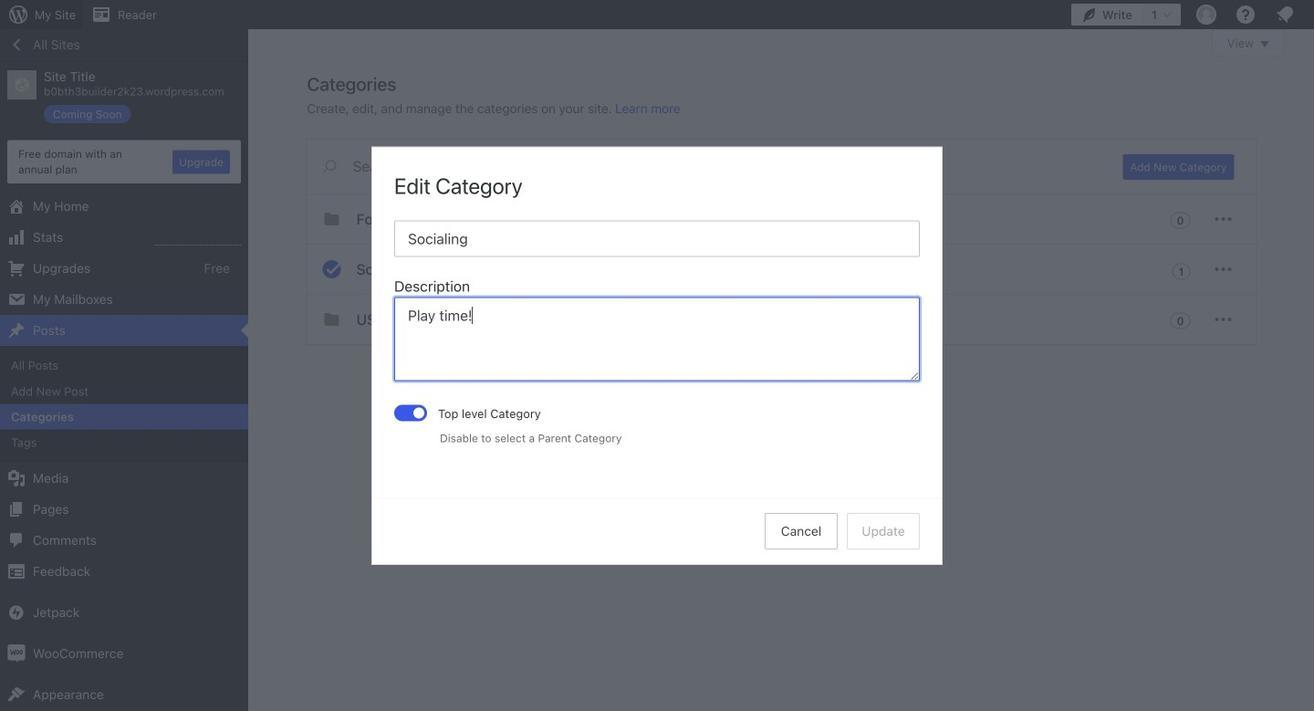 Task type: locate. For each thing, give the bounding box(es) containing it.
list item
[[1307, 93, 1315, 160], [1307, 188, 1315, 274], [1307, 274, 1315, 359], [1307, 359, 1315, 427]]

main content
[[307, 29, 1286, 345]]

1 toggle menu image from the top
[[1213, 258, 1235, 280]]

None text field
[[394, 297, 920, 381]]

1 list item from the top
[[1307, 93, 1315, 160]]

usc image
[[321, 309, 343, 331]]

update your profile, personal settings, and more image
[[1196, 4, 1218, 26]]

highest hourly views 0 image
[[154, 234, 241, 246]]

group
[[394, 275, 920, 386]]

row
[[307, 194, 1257, 345]]

toggle menu image
[[1213, 208, 1235, 230]]

2 toggle menu image from the top
[[1213, 309, 1235, 331]]

closed image
[[1261, 41, 1270, 47]]

1 vertical spatial toggle menu image
[[1213, 309, 1235, 331]]

0 vertical spatial toggle menu image
[[1213, 258, 1235, 280]]

toggle menu image for usc image
[[1213, 309, 1235, 331]]

None search field
[[307, 140, 1101, 193]]

dialog
[[373, 147, 942, 564]]

toggle menu image for socialing image
[[1213, 258, 1235, 280]]

4 list item from the top
[[1307, 359, 1315, 427]]

toggle menu image
[[1213, 258, 1235, 280], [1213, 309, 1235, 331]]



Task type: vqa. For each thing, say whether or not it's contained in the screenshot.
4th "list item" from the top of the page
yes



Task type: describe. For each thing, give the bounding box(es) containing it.
socialing image
[[321, 258, 343, 280]]

help image
[[1235, 4, 1257, 26]]

New Category Name text field
[[394, 220, 920, 257]]

manage your notifications image
[[1275, 4, 1297, 26]]

folder image
[[321, 208, 343, 230]]

img image
[[7, 644, 26, 663]]

2 list item from the top
[[1307, 188, 1315, 274]]

3 list item from the top
[[1307, 274, 1315, 359]]



